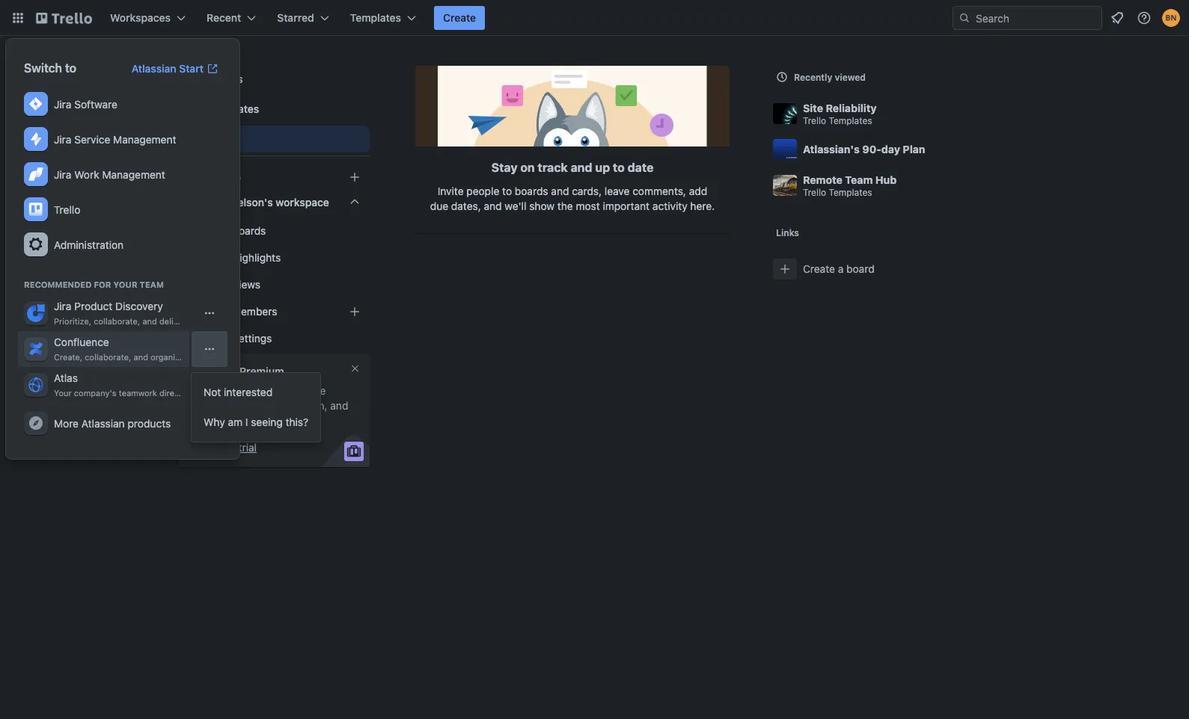 Task type: locate. For each thing, give the bounding box(es) containing it.
switch to
[[24, 61, 76, 75]]

team inside remote team hub trello templates
[[845, 173, 873, 186]]

atlassian down company's at the bottom
[[81, 417, 125, 430]]

0 vertical spatial to
[[65, 61, 76, 75]]

management
[[113, 133, 176, 146], [102, 168, 165, 181]]

trello down the work
[[209, 365, 237, 378]]

1 vertical spatial atlassian
[[81, 417, 125, 430]]

dates,
[[451, 200, 481, 213]]

jira for jira software
[[54, 98, 71, 110]]

primary element
[[0, 0, 1189, 36]]

a
[[838, 263, 844, 275]]

the right all
[[310, 385, 326, 397]]

create button
[[434, 6, 485, 30]]

settings link
[[178, 327, 370, 351]]

links
[[776, 228, 799, 239]]

4 jira from the top
[[54, 300, 71, 313]]

3 jira from the top
[[54, 168, 71, 181]]

create inside primary element
[[443, 11, 476, 24]]

try trello premium get unlimited boards, all the views, unlimited automation, and more.
[[190, 365, 348, 427]]

discovery
[[115, 300, 163, 313]]

0 vertical spatial atlassian
[[131, 62, 176, 75]]

ideas
[[207, 317, 227, 326]]

team
[[845, 173, 873, 186], [140, 280, 164, 290]]

team up "discovery" in the left top of the page
[[140, 280, 164, 290]]

2 boards link from the top
[[178, 219, 370, 243]]

0 horizontal spatial workspaces
[[110, 11, 171, 24]]

atlassian inside the atlassian start link
[[131, 62, 176, 75]]

automation,
[[270, 400, 327, 412]]

2 jira from the top
[[54, 133, 71, 146]]

0 horizontal spatial your
[[54, 388, 72, 398]]

1 jira from the top
[[54, 98, 71, 110]]

work
[[206, 352, 225, 362]]

viewed
[[835, 72, 866, 83]]

the inside the invite people to boards and cards, leave comments, add due dates, and we'll show the most important activity here.
[[557, 200, 573, 213]]

boards right board image
[[208, 73, 243, 85]]

1 horizontal spatial your
[[113, 280, 137, 290]]

jira inside jira work management link
[[54, 168, 71, 181]]

switch to… image
[[10, 10, 25, 25]]

boards
[[515, 185, 548, 198]]

1 vertical spatial create
[[803, 263, 835, 275]]

1 horizontal spatial the
[[557, 200, 573, 213]]

0 horizontal spatial to
[[65, 61, 76, 75]]

1 boards link from the top
[[178, 66, 370, 93]]

2 vertical spatial to
[[502, 185, 512, 198]]

start left "free"
[[190, 442, 214, 454]]

your down atlas
[[54, 388, 72, 398]]

0 vertical spatial workspaces
[[110, 11, 171, 24]]

workspaces
[[110, 11, 171, 24], [187, 171, 241, 183]]

group containing not interested
[[192, 373, 320, 442]]

1 vertical spatial start
[[190, 442, 214, 454]]

add image
[[346, 303, 364, 321]]

unlimited down the interested
[[223, 400, 267, 412]]

unlimited
[[210, 385, 255, 397], [223, 400, 267, 412]]

teamwork
[[119, 388, 157, 398]]

Search field
[[971, 7, 1102, 29]]

site reliability trello templates
[[803, 101, 877, 126]]

0 horizontal spatial atlassian
[[81, 417, 125, 430]]

and down "discovery" in the left top of the page
[[142, 317, 157, 326]]

1 vertical spatial collaborate,
[[85, 352, 131, 362]]

prioritize,
[[54, 317, 91, 326]]

site
[[803, 101, 823, 114]]

1 horizontal spatial atlassian
[[131, 62, 176, 75]]

start down recent dropdown button
[[179, 62, 204, 75]]

1 horizontal spatial workspaces
[[187, 171, 241, 183]]

0 horizontal spatial create
[[443, 11, 476, 24]]

highlights link
[[178, 246, 370, 270]]

jira left 'software'
[[54, 98, 71, 110]]

0 vertical spatial the
[[557, 200, 573, 213]]

and right the automation,
[[330, 400, 348, 412]]

why am i seeing this?
[[204, 416, 308, 429]]

2 horizontal spatial to
[[613, 161, 625, 174]]

new
[[188, 317, 204, 326]]

and left the organize
[[134, 352, 148, 362]]

collaborate, inside confluence create, collaborate, and organize your work
[[85, 352, 131, 362]]

jira left "work"
[[54, 168, 71, 181]]

atlassian left board image
[[131, 62, 176, 75]]

0 vertical spatial management
[[113, 133, 176, 146]]

create
[[443, 11, 476, 24], [803, 263, 835, 275]]

stay
[[491, 161, 518, 174]]

0 horizontal spatial the
[[310, 385, 326, 397]]

home link
[[178, 126, 370, 153]]

templates right starred popup button
[[350, 11, 401, 24]]

start inside button
[[190, 442, 214, 454]]

jira inside jira software link
[[54, 98, 71, 110]]

jira for jira work management
[[54, 168, 71, 181]]

0 vertical spatial create
[[443, 11, 476, 24]]

jira
[[54, 98, 71, 110], [54, 133, 71, 146], [54, 168, 71, 181], [54, 300, 71, 313]]

management down jira software link at top
[[113, 133, 176, 146]]

to inside the invite people to boards and cards, leave comments, add due dates, and we'll show the most important activity here.
[[502, 185, 512, 198]]

reliability
[[826, 101, 877, 114]]

1 horizontal spatial to
[[502, 185, 512, 198]]

administration link
[[18, 228, 228, 263]]

to up we'll
[[502, 185, 512, 198]]

templates inside the site reliability trello templates
[[829, 115, 872, 126]]

create a board button
[[767, 251, 1023, 287]]

0 vertical spatial team
[[845, 173, 873, 186]]

0 vertical spatial start
[[179, 62, 204, 75]]

trello down the site
[[803, 115, 826, 126]]

and up show
[[551, 185, 569, 198]]

jira up prioritize,
[[54, 300, 71, 313]]

management down the jira service management link
[[102, 168, 165, 181]]

ben nelson (bennelson96) image
[[1162, 9, 1180, 27]]

to right up
[[613, 161, 625, 174]]

track
[[538, 161, 568, 174]]

1 vertical spatial to
[[613, 161, 625, 174]]

jira left service
[[54, 133, 71, 146]]

0 vertical spatial boards link
[[178, 66, 370, 93]]

boards link for highlights
[[178, 219, 370, 243]]

starred
[[277, 11, 314, 24]]

unlimited up "views," at the left bottom
[[210, 385, 255, 397]]

templates button
[[341, 6, 425, 30]]

interested
[[224, 386, 273, 399]]

recently viewed
[[794, 72, 866, 83]]

1 vertical spatial management
[[102, 168, 165, 181]]

and inside confluence create, collaborate, and organize your work
[[134, 352, 148, 362]]

workspaces up atlassian start
[[110, 11, 171, 24]]

confluence
[[54, 336, 109, 349]]

0 vertical spatial collaborate,
[[94, 317, 140, 326]]

collaborate, inside jira product discovery prioritize, collaborate, and deliver new ideas
[[94, 317, 140, 326]]

jira software link
[[18, 87, 228, 122]]

the left the most
[[557, 200, 573, 213]]

templates down reliability
[[829, 115, 872, 126]]

here.
[[690, 200, 715, 213]]

highlights
[[232, 251, 281, 264]]

start
[[179, 62, 204, 75], [190, 442, 214, 454]]

0 vertical spatial boards
[[208, 73, 243, 85]]

workspaces button
[[101, 6, 195, 30]]

0 horizontal spatial team
[[140, 280, 164, 290]]

1 vertical spatial unlimited
[[223, 400, 267, 412]]

1 vertical spatial workspaces
[[187, 171, 241, 183]]

boards link up templates link
[[178, 66, 370, 93]]

boards link for templates
[[178, 66, 370, 93]]

the inside try trello premium get unlimited boards, all the views, unlimited automation, and more.
[[310, 385, 326, 397]]

workspaces up ben
[[187, 171, 241, 183]]

to
[[65, 61, 76, 75], [613, 161, 625, 174], [502, 185, 512, 198]]

collaborate, down "discovery" in the left top of the page
[[94, 317, 140, 326]]

group
[[192, 373, 320, 442]]

ben
[[208, 196, 227, 209]]

your right for
[[113, 280, 137, 290]]

atlassian inside more atlassian products link
[[81, 417, 125, 430]]

board
[[846, 263, 875, 275]]

templates link
[[178, 96, 370, 123]]

not interested button
[[192, 378, 320, 408]]

company's
[[74, 388, 116, 398]]

templates
[[350, 11, 401, 24], [208, 103, 259, 115], [829, 115, 872, 126], [829, 187, 872, 198]]

trello inside remote team hub trello templates
[[803, 187, 826, 198]]

trello inside the site reliability trello templates
[[803, 115, 826, 126]]

start free trial
[[190, 442, 257, 454]]

0 notifications image
[[1108, 9, 1126, 27]]

trello down remote on the top right of the page
[[803, 187, 826, 198]]

boards up highlights
[[232, 225, 266, 237]]

comments,
[[633, 185, 686, 198]]

1 vertical spatial your
[[54, 388, 72, 398]]

collaborate,
[[94, 317, 140, 326], [85, 352, 131, 362]]

0 vertical spatial your
[[113, 280, 137, 290]]

cards,
[[572, 185, 602, 198]]

am
[[228, 416, 243, 429]]

1 horizontal spatial team
[[845, 173, 873, 186]]

1 vertical spatial boards link
[[178, 219, 370, 243]]

create a board
[[803, 263, 875, 275]]

recommended
[[24, 280, 92, 290]]

atlassian's
[[803, 143, 860, 156]]

jira service management
[[54, 133, 176, 146]]

templates down remote on the top right of the page
[[829, 187, 872, 198]]

atlas your company's teamwork directory
[[54, 372, 195, 398]]

collaborate, down confluence
[[85, 352, 131, 362]]

atlas
[[54, 372, 78, 385]]

boards link up highlights link
[[178, 219, 370, 243]]

this?
[[286, 416, 308, 429]]

more atlassian products link
[[18, 406, 228, 442]]

date
[[628, 161, 654, 174]]

1 horizontal spatial create
[[803, 263, 835, 275]]

on
[[520, 161, 535, 174]]

invite
[[438, 185, 464, 198]]

recommended for your team
[[24, 280, 164, 290]]

search image
[[959, 12, 971, 24]]

to right switch
[[65, 61, 76, 75]]

1 vertical spatial the
[[310, 385, 326, 397]]

jira product discovery prioritize, collaborate, and deliver new ideas
[[54, 300, 227, 326]]

and inside jira product discovery prioritize, collaborate, and deliver new ideas
[[142, 317, 157, 326]]

and down people
[[484, 200, 502, 213]]

team left the hub
[[845, 173, 873, 186]]

jira service management link
[[18, 122, 228, 157]]

templates up home
[[208, 103, 259, 115]]



Task type: vqa. For each thing, say whether or not it's contained in the screenshot.
Bob Builder (bobbuilder40) image
no



Task type: describe. For each thing, give the bounding box(es) containing it.
get
[[190, 385, 207, 397]]

trello down "work"
[[54, 203, 80, 216]]

software
[[74, 98, 117, 110]]

0 vertical spatial unlimited
[[210, 385, 255, 397]]

jira work management
[[54, 168, 165, 181]]

leave
[[605, 185, 630, 198]]

recent
[[207, 11, 241, 24]]

products
[[128, 417, 171, 430]]

remote team hub trello templates
[[803, 173, 897, 198]]

plan
[[903, 143, 925, 156]]

settings image
[[27, 236, 45, 254]]

management for jira work management
[[102, 168, 165, 181]]

your inside atlas your company's teamwork directory
[[54, 388, 72, 398]]

templates inside remote team hub trello templates
[[829, 187, 872, 198]]

we'll
[[505, 200, 526, 213]]

members
[[232, 305, 277, 318]]

jira inside jira product discovery prioritize, collaborate, and deliver new ideas
[[54, 300, 71, 313]]

home
[[208, 132, 237, 145]]

trello link
[[18, 192, 228, 228]]

create a workspace image
[[346, 168, 364, 186]]

1 vertical spatial boards
[[232, 225, 266, 237]]

views
[[232, 278, 261, 291]]

product
[[74, 300, 112, 313]]

jira software
[[54, 98, 117, 110]]

atlassian's 90-day plan link
[[767, 132, 1023, 168]]

trello inside try trello premium get unlimited boards, all the views, unlimited automation, and more.
[[209, 365, 237, 378]]

nelson's
[[230, 196, 273, 209]]

most
[[576, 200, 600, 213]]

hub
[[875, 173, 897, 186]]

board image
[[184, 70, 202, 88]]

boards,
[[257, 385, 294, 397]]

create for create
[[443, 11, 476, 24]]

settings
[[232, 332, 272, 345]]

ben nelson's workspace
[[208, 196, 329, 209]]

confluence create, collaborate, and organize your work
[[54, 336, 225, 362]]

templates inside dropdown button
[[350, 11, 401, 24]]

free
[[217, 442, 236, 454]]

starred button
[[268, 6, 338, 30]]

activity
[[652, 200, 687, 213]]

all
[[297, 385, 307, 397]]

atlassian start link
[[123, 57, 228, 81]]

create for create a board
[[803, 263, 835, 275]]

remote
[[803, 173, 843, 186]]

members link
[[178, 300, 370, 324]]

i
[[245, 416, 248, 429]]

workspace
[[276, 196, 329, 209]]

jira for jira service management
[[54, 133, 71, 146]]

for
[[94, 280, 111, 290]]

and left up
[[571, 161, 592, 174]]

confluence options menu image
[[204, 343, 216, 355]]

why
[[204, 416, 225, 429]]

important
[[603, 200, 650, 213]]

day
[[881, 143, 900, 156]]

administration
[[54, 238, 124, 251]]

work
[[74, 168, 99, 181]]

open information menu image
[[1137, 10, 1152, 25]]

not
[[204, 386, 221, 399]]

back to home image
[[36, 6, 92, 30]]

views,
[[190, 400, 220, 412]]

jira product discovery options menu image
[[204, 308, 216, 320]]

and inside try trello premium get unlimited boards, all the views, unlimited automation, and more.
[[330, 400, 348, 412]]

not interested
[[204, 386, 273, 399]]

try
[[190, 365, 206, 378]]

workspaces inside workspaces dropdown button
[[110, 11, 171, 24]]

views link
[[178, 273, 370, 297]]

due
[[430, 200, 448, 213]]

ben nelson's workspace link
[[178, 189, 370, 216]]

more.
[[190, 415, 218, 427]]

service
[[74, 133, 110, 146]]

trial
[[238, 442, 257, 454]]

show
[[529, 200, 555, 213]]

more
[[54, 417, 79, 430]]

people
[[466, 185, 499, 198]]

jira work management link
[[18, 157, 228, 192]]

directory
[[159, 388, 195, 398]]

switch
[[24, 61, 62, 75]]

deliver
[[159, 317, 186, 326]]

create,
[[54, 352, 82, 362]]

90-
[[862, 143, 881, 156]]

organize
[[151, 352, 184, 362]]

management for jira service management
[[113, 133, 176, 146]]

your
[[187, 352, 204, 362]]

seeing
[[251, 416, 283, 429]]

invite people to boards and cards, leave comments, add due dates, and we'll show the most important activity here.
[[430, 185, 715, 213]]

why am i seeing this? button
[[192, 408, 320, 438]]

1 vertical spatial team
[[140, 280, 164, 290]]



